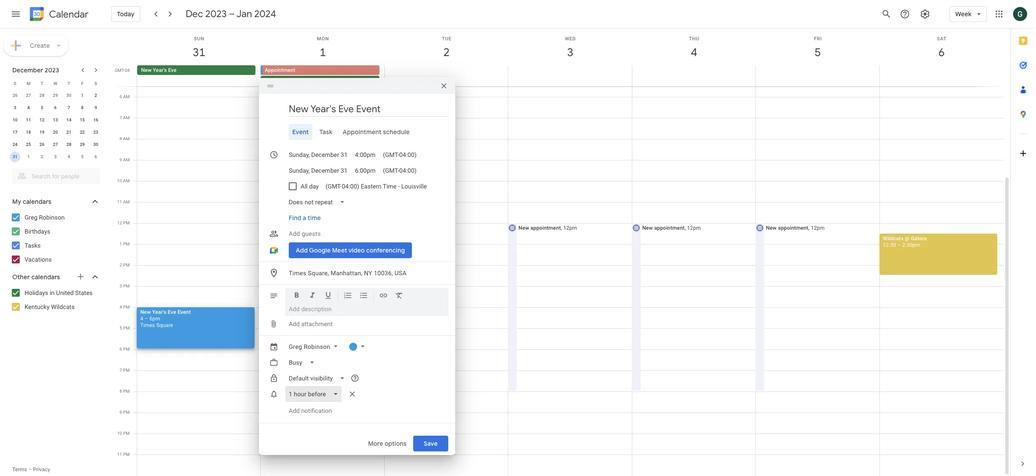 Task type: describe. For each thing, give the bounding box(es) containing it.
1 t from the left
[[41, 81, 43, 86]]

terms
[[12, 466, 27, 473]]

12 for 12
[[39, 117, 44, 122]]

2 up 16
[[95, 93, 97, 98]]

appointment new year's day
[[265, 67, 301, 84]]

28 for 28 element
[[66, 142, 71, 147]]

5 pm
[[120, 326, 130, 330]]

pm for 6 pm
[[123, 347, 130, 352]]

26 for 26 element
[[39, 142, 44, 147]]

ny
[[364, 270, 372, 277]]

other calendars list
[[2, 286, 109, 314]]

new appointment
[[271, 225, 313, 231]]

3 , from the left
[[809, 225, 810, 231]]

11 for 11
[[26, 117, 31, 122]]

notification
[[301, 407, 332, 414]]

1 inside mon 1
[[319, 45, 325, 60]]

new appointment button
[[260, 223, 379, 370]]

new inside new year's eve event 4 – 6pm times square
[[140, 309, 151, 315]]

event inside button
[[292, 128, 309, 136]]

pm for 11 pm
[[123, 452, 130, 457]]

6 link
[[932, 43, 952, 63]]

4 inside 'thu 4'
[[691, 45, 697, 60]]

End time text field
[[355, 165, 376, 176]]

5 link
[[808, 43, 828, 63]]

24 element
[[10, 139, 20, 150]]

year's inside appointment new year's day
[[277, 78, 291, 84]]

19
[[39, 130, 44, 135]]

numbered list image
[[344, 291, 352, 301]]

row containing 3
[[8, 102, 103, 114]]

2 down 26 element
[[41, 154, 43, 159]]

6 for january 6 element
[[95, 154, 97, 159]]

1 , from the left
[[561, 225, 562, 231]]

Add title text field
[[289, 103, 448, 116]]

dec
[[186, 8, 203, 20]]

schedule
[[383, 128, 410, 136]]

add guests
[[289, 230, 321, 237]]

wed 3
[[565, 36, 576, 60]]

jan
[[236, 8, 252, 20]]

create button
[[4, 35, 68, 56]]

privacy link
[[33, 466, 50, 473]]

2 inside tue 2
[[443, 45, 449, 60]]

9 for 9 am
[[120, 157, 122, 162]]

row containing 31
[[8, 151, 103, 163]]

event button
[[289, 124, 312, 140]]

add for add attachment
[[289, 320, 300, 327]]

time
[[308, 214, 321, 222]]

year's for new year's eve event 4 – 6pm times square
[[152, 309, 166, 315]]

22
[[80, 130, 85, 135]]

(gmt-04:00) button for start time text field
[[380, 147, 420, 163]]

pm for 2 pm
[[123, 263, 130, 267]]

@
[[905, 235, 910, 242]]

pm for 10 pm
[[123, 431, 130, 436]]

square
[[156, 322, 173, 328]]

4 up 5 pm on the bottom left of the page
[[120, 305, 122, 309]]

am for 11 am
[[123, 199, 130, 204]]

5 up 6 pm
[[120, 326, 122, 330]]

year's for new year's eve
[[153, 67, 167, 73]]

my
[[12, 198, 21, 206]]

31 cell
[[8, 151, 22, 163]]

9 for 9 pm
[[120, 410, 122, 415]]

11 am
[[117, 199, 130, 204]]

04:00) inside button
[[342, 183, 359, 190]]

6 cell from the left
[[880, 65, 1003, 86]]

2023 for dec
[[205, 8, 227, 20]]

terms – privacy
[[12, 466, 50, 473]]

30 element
[[91, 139, 101, 150]]

thu
[[689, 36, 700, 42]]

new inside new year's eve button
[[141, 67, 152, 73]]

calendars for my calendars
[[23, 198, 51, 206]]

add other calendars image
[[76, 272, 85, 281]]

13
[[53, 117, 58, 122]]

greg robinson inside my calendars list
[[25, 214, 65, 221]]

add for add guests
[[289, 230, 300, 237]]

8 pm
[[120, 389, 130, 394]]

5 down "29" element
[[81, 154, 84, 159]]

7 for 7 pm
[[120, 368, 122, 373]]

27 element
[[50, 139, 61, 150]]

-
[[398, 183, 400, 190]]

row containing 26
[[8, 89, 103, 102]]

in
[[50, 289, 55, 296]]

november 28 element
[[37, 90, 47, 101]]

a
[[303, 214, 306, 222]]

31 link
[[189, 43, 209, 63]]

square,
[[308, 270, 329, 277]]

7 am
[[120, 115, 130, 120]]

– left jan
[[229, 8, 235, 20]]

3 inside wed 3
[[567, 45, 573, 60]]

robinson inside my calendars list
[[39, 214, 65, 221]]

6pm
[[149, 316, 160, 322]]

2 down 1 pm
[[120, 263, 122, 267]]

january 1 element
[[23, 152, 34, 162]]

appointment schedule
[[343, 128, 410, 136]]

task
[[319, 128, 332, 136]]

add attachment button
[[285, 316, 336, 332]]

26 for november 26 element
[[13, 93, 18, 98]]

1 down f
[[81, 93, 84, 98]]

21
[[66, 130, 71, 135]]

january 6 element
[[91, 152, 101, 162]]

10036,
[[374, 270, 393, 277]]

row containing 17
[[8, 126, 103, 139]]

End date text field
[[289, 165, 348, 176]]

2024
[[254, 8, 276, 20]]

31 element
[[10, 152, 20, 162]]

6 down november 29 element
[[54, 105, 57, 110]]

4 down the november 27 element
[[27, 105, 30, 110]]

3 down the 27 element
[[54, 154, 57, 159]]

eastern
[[361, 183, 382, 190]]

22 element
[[77, 127, 88, 138]]

24
[[13, 142, 18, 147]]

row group containing 26
[[8, 89, 103, 163]]

week
[[956, 10, 972, 18]]

dec 2023 – jan 2024
[[186, 8, 276, 20]]

8 for 8 pm
[[120, 389, 122, 394]]

10 pm
[[117, 431, 130, 436]]

december 2023 grid
[[8, 77, 103, 163]]

new year's eve
[[141, 67, 176, 73]]

attachment
[[301, 320, 333, 327]]

4 cell from the left
[[632, 65, 756, 86]]

november 27 element
[[23, 90, 34, 101]]

eve for new year's eve event 4 – 6pm times square
[[168, 309, 176, 315]]

9 for 9
[[95, 105, 97, 110]]

26 element
[[37, 139, 47, 150]]

tab list containing event
[[266, 124, 448, 140]]

pm for 8 pm
[[123, 389, 130, 394]]

1 down 25 element
[[27, 154, 30, 159]]

23 element
[[91, 127, 101, 138]]

3 cell from the left
[[508, 65, 632, 86]]

privacy
[[33, 466, 50, 473]]

(gmt- for '(gmt-04:00)' 'button' associated with end time text box on the left
[[383, 167, 399, 174]]

17
[[13, 130, 18, 135]]

december
[[12, 66, 43, 74]]

6 am
[[120, 94, 130, 99]]

other calendars
[[12, 273, 60, 281]]

january 4 element
[[64, 152, 74, 162]]

wildcats inside other calendars list
[[51, 303, 75, 310]]

m
[[27, 81, 30, 86]]

create
[[30, 42, 50, 50]]

16 element
[[91, 115, 101, 125]]

3 pm
[[120, 284, 130, 288]]

2 12pm from the left
[[687, 225, 701, 231]]

pm for 7 pm
[[123, 368, 130, 373]]

(gmt- inside button
[[326, 183, 342, 190]]

united
[[56, 289, 74, 296]]

all day
[[301, 183, 319, 190]]

5 down the november 28 element
[[41, 105, 43, 110]]

add guests button
[[285, 226, 448, 242]]

gators
[[911, 235, 927, 242]]

pm for 4 pm
[[123, 305, 130, 309]]

w
[[53, 81, 57, 86]]

13 element
[[50, 115, 61, 125]]

14
[[66, 117, 71, 122]]

kentucky wildcats
[[25, 303, 75, 310]]

1 down "12 pm"
[[120, 242, 122, 246]]

birthdays
[[25, 228, 50, 235]]

31 inside cell
[[13, 154, 18, 159]]

1 link
[[313, 43, 333, 63]]

1 pm
[[120, 242, 130, 246]]

add notification
[[289, 407, 332, 414]]

30 for november 30 element
[[66, 93, 71, 98]]

(gmt-04:00) for '(gmt-04:00)' 'button' related to start time text field
[[383, 151, 417, 158]]

6 for 6 pm
[[120, 347, 122, 352]]

19 element
[[37, 127, 47, 138]]

11 pm
[[117, 452, 130, 457]]

7 pm
[[120, 368, 130, 373]]

appointment schedule button
[[339, 124, 414, 140]]

appointment button
[[263, 65, 379, 75]]

20
[[53, 130, 58, 135]]

2 s from the left
[[94, 81, 97, 86]]

1 horizontal spatial robinson
[[304, 343, 330, 350]]

6 inside sat 6
[[938, 45, 944, 60]]

10 am
[[117, 178, 130, 183]]

main drawer image
[[11, 9, 21, 19]]

bulleted list image
[[359, 291, 368, 301]]

holidays
[[25, 289, 48, 296]]

(gmt- for '(gmt-04:00)' 'button' related to start time text field
[[383, 151, 399, 158]]

all
[[301, 183, 308, 190]]

pm for 5 pm
[[123, 326, 130, 330]]

my calendars
[[12, 198, 51, 206]]

calendar element
[[28, 5, 88, 25]]



Task type: vqa. For each thing, say whether or not it's contained in the screenshot.


Task type: locate. For each thing, give the bounding box(es) containing it.
3 appointment from the left
[[654, 225, 685, 231]]

11 down 10 pm
[[117, 452, 122, 457]]

10 up 11 am
[[117, 178, 122, 183]]

04:00) for '(gmt-04:00)' 'button' associated with end time text box on the left
[[399, 167, 417, 174]]

2 vertical spatial 9
[[120, 410, 122, 415]]

0 horizontal spatial 31
[[13, 154, 18, 159]]

4 pm from the top
[[123, 284, 130, 288]]

manhattan,
[[331, 270, 363, 277]]

7 for 7
[[68, 105, 70, 110]]

calendars up in
[[31, 273, 60, 281]]

12 pm from the top
[[123, 452, 130, 457]]

11 down '10 am'
[[117, 199, 122, 204]]

2 vertical spatial 7
[[120, 368, 122, 373]]

6 pm
[[120, 347, 130, 352]]

6 pm from the top
[[123, 326, 130, 330]]

row down w
[[8, 89, 103, 102]]

7 inside 'row'
[[68, 105, 70, 110]]

04:00) left eastern
[[342, 183, 359, 190]]

greg down add attachment
[[289, 343, 302, 350]]

25 element
[[23, 139, 34, 150]]

tab list
[[1011, 28, 1035, 451], [266, 124, 448, 140]]

3 down 2 pm
[[120, 284, 122, 288]]

0 horizontal spatial greg
[[25, 214, 37, 221]]

0 vertical spatial 9
[[95, 105, 97, 110]]

12 down 11 am
[[117, 220, 122, 225]]

26 inside 26 element
[[39, 142, 44, 147]]

0 horizontal spatial wildcats
[[51, 303, 75, 310]]

cell down 6 'link'
[[880, 65, 1003, 86]]

greg up birthdays
[[25, 214, 37, 221]]

1 vertical spatial event
[[178, 309, 191, 315]]

6 up 7 am
[[120, 94, 122, 99]]

0 horizontal spatial 12pm
[[563, 225, 577, 231]]

0 vertical spatial 12
[[39, 117, 44, 122]]

pm up 6 pm
[[123, 326, 130, 330]]

am for 10 am
[[123, 178, 130, 183]]

3
[[567, 45, 573, 60], [14, 105, 16, 110], [54, 154, 57, 159], [120, 284, 122, 288]]

times inside new year's eve event 4 – 6pm times square
[[140, 322, 155, 328]]

1 new appointment , 12pm from the left
[[519, 225, 577, 231]]

year's right the '04'
[[153, 67, 167, 73]]

5 am from the top
[[123, 178, 130, 183]]

1 horizontal spatial 30
[[93, 142, 98, 147]]

6 am from the top
[[123, 199, 130, 204]]

cell down the 4 link
[[632, 65, 756, 86]]

new inside appointment new year's day
[[265, 78, 275, 84]]

1 horizontal spatial greg robinson
[[289, 343, 330, 350]]

0 horizontal spatial 27
[[26, 93, 31, 98]]

12:30
[[883, 242, 896, 248]]

17 element
[[10, 127, 20, 138]]

row containing 10
[[8, 114, 103, 126]]

italic image
[[308, 291, 317, 301]]

pm down 2 pm
[[123, 284, 130, 288]]

0 vertical spatial year's
[[153, 67, 167, 73]]

cell down "5" link
[[756, 65, 880, 86]]

26 down 19 element
[[39, 142, 44, 147]]

1 horizontal spatial times
[[289, 270, 306, 277]]

1 (gmt-04:00) button from the top
[[380, 147, 420, 163]]

1 vertical spatial greg robinson
[[289, 343, 330, 350]]

(gmt-04:00) up - on the left of page
[[383, 167, 417, 174]]

0 horizontal spatial 12
[[39, 117, 44, 122]]

s
[[14, 81, 16, 86], [94, 81, 97, 86]]

30
[[66, 93, 71, 98], [93, 142, 98, 147]]

times
[[289, 270, 306, 277], [140, 322, 155, 328]]

1 horizontal spatial 27
[[53, 142, 58, 147]]

0 vertical spatial robinson
[[39, 214, 65, 221]]

6 for 6 am
[[120, 94, 122, 99]]

underline image
[[324, 291, 333, 301]]

pm up 7 pm
[[123, 347, 130, 352]]

2023 right dec
[[205, 8, 227, 20]]

(gmt-04:00) button for end time text box on the left
[[380, 163, 420, 178]]

6 down 30 element
[[95, 154, 97, 159]]

– right 12:30
[[898, 242, 901, 248]]

3 add from the top
[[289, 407, 300, 414]]

0 horizontal spatial new appointment , 12pm
[[519, 225, 577, 231]]

row containing 24
[[8, 139, 103, 151]]

row down 3 link
[[133, 65, 1011, 86]]

31 down "24" "element"
[[13, 154, 18, 159]]

4 inside january 4 element
[[68, 154, 70, 159]]

12
[[39, 117, 44, 122], [117, 220, 122, 225]]

2 cell from the left
[[385, 65, 508, 86]]

29 element
[[77, 139, 88, 150]]

0 vertical spatial 28
[[39, 93, 44, 98]]

4
[[691, 45, 697, 60], [27, 105, 30, 110], [68, 154, 70, 159], [120, 305, 122, 309], [140, 316, 143, 322]]

1 vertical spatial (gmt-
[[383, 167, 399, 174]]

0 horizontal spatial t
[[41, 81, 43, 86]]

8 am
[[120, 136, 130, 141]]

0 vertical spatial 11
[[26, 117, 31, 122]]

greg
[[25, 214, 37, 221], [289, 343, 302, 350]]

1
[[319, 45, 325, 60], [81, 93, 84, 98], [27, 154, 30, 159], [120, 242, 122, 246]]

january 2 element
[[37, 152, 47, 162]]

row up november 29 element
[[8, 77, 103, 89]]

0 vertical spatial 04:00)
[[399, 151, 417, 158]]

1 horizontal spatial new appointment , 12pm
[[642, 225, 701, 231]]

2 vertical spatial 10
[[117, 431, 122, 436]]

pm for 9 pm
[[123, 410, 130, 415]]

t
[[41, 81, 43, 86], [68, 81, 70, 86]]

9 am
[[120, 157, 130, 162]]

1 vertical spatial 9
[[120, 157, 122, 162]]

0 vertical spatial 30
[[66, 93, 71, 98]]

10 for 10 pm
[[117, 431, 122, 436]]

am for 8 am
[[123, 136, 130, 141]]

0 horizontal spatial 28
[[39, 93, 44, 98]]

new year's day button
[[261, 76, 379, 85]]

0 vertical spatial 27
[[26, 93, 31, 98]]

appointment up day
[[265, 67, 295, 73]]

0 horizontal spatial 29
[[53, 93, 58, 98]]

1 vertical spatial calendars
[[31, 273, 60, 281]]

1 add from the top
[[289, 230, 300, 237]]

new
[[141, 67, 152, 73], [265, 78, 275, 84], [271, 225, 282, 231], [519, 225, 529, 231], [642, 225, 653, 231], [766, 225, 777, 231], [140, 309, 151, 315]]

row containing new year's eve
[[133, 65, 1011, 86]]

2 pm
[[120, 263, 130, 267]]

1 horizontal spatial tab list
[[1011, 28, 1035, 451]]

1 horizontal spatial s
[[94, 81, 97, 86]]

0 vertical spatial (gmt-04:00)
[[383, 151, 417, 158]]

4 appointment from the left
[[778, 225, 809, 231]]

add for add notification
[[289, 407, 300, 414]]

0 horizontal spatial tab list
[[266, 124, 448, 140]]

2 , from the left
[[685, 225, 686, 231]]

1 vertical spatial appointment
[[343, 128, 382, 136]]

11 up 18
[[26, 117, 31, 122]]

0 horizontal spatial greg robinson
[[25, 214, 65, 221]]

0 vertical spatial greg robinson
[[25, 214, 65, 221]]

day
[[309, 183, 319, 190]]

calendars right my
[[23, 198, 51, 206]]

11 for 11 pm
[[117, 452, 122, 457]]

9 up '10 am'
[[120, 157, 122, 162]]

4 down thu
[[691, 45, 697, 60]]

appointment
[[283, 225, 313, 231], [531, 225, 561, 231], [654, 225, 685, 231], [778, 225, 809, 231]]

0 vertical spatial 31
[[192, 45, 205, 60]]

2 link
[[437, 43, 457, 63]]

kentucky
[[25, 303, 50, 310]]

1 vertical spatial wildcats
[[51, 303, 75, 310]]

1 vertical spatial 04:00)
[[399, 167, 417, 174]]

times inside dropdown button
[[289, 270, 306, 277]]

2 (gmt-04:00) button from the top
[[380, 163, 420, 178]]

9 up 16
[[95, 105, 97, 110]]

0 vertical spatial 7
[[68, 105, 70, 110]]

cell containing appointment
[[261, 65, 385, 86]]

add inside dropdown button
[[289, 230, 300, 237]]

04:00) for '(gmt-04:00)' 'button' related to start time text field
[[399, 151, 417, 158]]

1 vertical spatial robinson
[[304, 343, 330, 350]]

pm for 12 pm
[[123, 220, 130, 225]]

30 for 30 element
[[93, 142, 98, 147]]

5 inside the fri 5
[[814, 45, 821, 60]]

formatting options toolbar
[[285, 288, 448, 306]]

grid
[[112, 28, 1011, 476]]

december 2023
[[12, 66, 59, 74]]

my calendars list
[[2, 210, 109, 266]]

calendars inside dropdown button
[[23, 198, 51, 206]]

today button
[[111, 4, 140, 25]]

0 horizontal spatial times
[[140, 322, 155, 328]]

0 horizontal spatial 30
[[66, 93, 71, 98]]

2:30pm
[[902, 242, 920, 248]]

1 vertical spatial 7
[[120, 115, 122, 120]]

26 inside november 26 element
[[13, 93, 18, 98]]

add down find on the left of the page
[[289, 230, 300, 237]]

pm for 1 pm
[[123, 242, 130, 246]]

3 pm from the top
[[123, 263, 130, 267]]

0 vertical spatial calendars
[[23, 198, 51, 206]]

11 inside december 2023 'grid'
[[26, 117, 31, 122]]

mon 1
[[317, 36, 329, 60]]

26 left the november 27 element
[[13, 93, 18, 98]]

greg inside my calendars list
[[25, 214, 37, 221]]

2 vertical spatial (gmt-
[[326, 183, 342, 190]]

9 pm from the top
[[123, 389, 130, 394]]

4 am from the top
[[123, 157, 130, 162]]

grid containing 31
[[112, 28, 1011, 476]]

1 horizontal spatial 2023
[[205, 8, 227, 20]]

1 (gmt-04:00) from the top
[[383, 151, 417, 158]]

0 vertical spatial eve
[[168, 67, 176, 73]]

pm up 9 pm on the left bottom
[[123, 389, 130, 394]]

2 add from the top
[[289, 320, 300, 327]]

1 horizontal spatial appointment
[[343, 128, 382, 136]]

bold image
[[292, 291, 301, 301]]

3 link
[[560, 43, 581, 63]]

guests
[[302, 230, 321, 237]]

– inside wildcats @ gators 12:30 – 2:30pm
[[898, 242, 901, 248]]

Start date text field
[[289, 149, 348, 160]]

04:00) down schedule
[[399, 151, 417, 158]]

1 horizontal spatial 29
[[80, 142, 85, 147]]

Start time text field
[[355, 149, 376, 160]]

(gmt-04:00) button
[[380, 147, 420, 163], [380, 163, 420, 178]]

calendar heading
[[47, 8, 88, 20]]

9 inside 'row'
[[95, 105, 97, 110]]

0 vertical spatial (gmt-
[[383, 151, 399, 158]]

6
[[938, 45, 944, 60], [120, 94, 122, 99], [54, 105, 57, 110], [95, 154, 97, 159], [120, 347, 122, 352]]

12 for 12 pm
[[117, 220, 122, 225]]

1 horizontal spatial ,
[[685, 225, 686, 231]]

10 element
[[10, 115, 20, 125]]

28
[[39, 93, 44, 98], [66, 142, 71, 147]]

2 appointment from the left
[[531, 225, 561, 231]]

am
[[123, 94, 130, 99], [123, 115, 130, 120], [123, 136, 130, 141], [123, 157, 130, 162], [123, 178, 130, 183], [123, 199, 130, 204]]

today
[[117, 10, 134, 18]]

2 pm from the top
[[123, 242, 130, 246]]

0 vertical spatial 2023
[[205, 8, 227, 20]]

5 down fri
[[814, 45, 821, 60]]

am up "12 pm"
[[123, 199, 130, 204]]

appointment inside button
[[283, 225, 313, 231]]

1 vertical spatial add
[[289, 320, 300, 327]]

6 down sat
[[938, 45, 944, 60]]

find
[[289, 214, 301, 222]]

7 down 6 am
[[120, 115, 122, 120]]

(gmt-04:00) for '(gmt-04:00)' 'button' associated with end time text box on the left
[[383, 167, 417, 174]]

1 vertical spatial 30
[[93, 142, 98, 147]]

1 vertical spatial 10
[[117, 178, 122, 183]]

8 up 15 at top left
[[81, 105, 84, 110]]

event inside new year's eve event 4 – 6pm times square
[[178, 309, 191, 315]]

other
[[12, 273, 30, 281]]

1 pm from the top
[[123, 220, 130, 225]]

2 t from the left
[[68, 81, 70, 86]]

2 (gmt-04:00) from the top
[[383, 167, 417, 174]]

1 vertical spatial 28
[[66, 142, 71, 147]]

2 new appointment , 12pm from the left
[[642, 225, 701, 231]]

year's inside new year's eve event 4 – 6pm times square
[[152, 309, 166, 315]]

cell down 3 link
[[508, 65, 632, 86]]

Description text field
[[289, 306, 445, 313]]

1 horizontal spatial 28
[[66, 142, 71, 147]]

add inside "button"
[[289, 407, 300, 414]]

(gmt- down schedule
[[383, 151, 399, 158]]

29
[[53, 93, 58, 98], [80, 142, 85, 147]]

12 up 19
[[39, 117, 44, 122]]

11 element
[[23, 115, 34, 125]]

0 vertical spatial appointment
[[265, 67, 295, 73]]

5 pm from the top
[[123, 305, 130, 309]]

18 element
[[23, 127, 34, 138]]

8 pm from the top
[[123, 368, 130, 373]]

3 am from the top
[[123, 136, 130, 141]]

0 vertical spatial times
[[289, 270, 306, 277]]

1 s from the left
[[14, 81, 16, 86]]

january 3 element
[[50, 152, 61, 162]]

fri
[[814, 36, 822, 42]]

25
[[26, 142, 31, 147]]

remove formatting image
[[395, 291, 404, 301]]

wildcats inside wildcats @ gators 12:30 – 2:30pm
[[883, 235, 904, 242]]

november 30 element
[[64, 90, 74, 101]]

10 for 10 am
[[117, 178, 122, 183]]

am down 8 am
[[123, 157, 130, 162]]

appointment inside appointment new year's day
[[265, 67, 295, 73]]

settings menu image
[[920, 9, 931, 19]]

pm up 8 pm
[[123, 368, 130, 373]]

28 for the november 28 element
[[39, 93, 44, 98]]

1 cell from the left
[[261, 65, 385, 86]]

(gmt-04:00) eastern time - louisville
[[326, 183, 427, 190]]

20 element
[[50, 127, 61, 138]]

row down the 27 element
[[8, 151, 103, 163]]

1 vertical spatial 29
[[80, 142, 85, 147]]

29 down w
[[53, 93, 58, 98]]

t up the november 28 element
[[41, 81, 43, 86]]

2 down tue
[[443, 45, 449, 60]]

–
[[229, 8, 235, 20], [898, 242, 901, 248], [145, 316, 148, 322], [28, 466, 32, 473]]

0 vertical spatial add
[[289, 230, 300, 237]]

30 right november 29 element
[[66, 93, 71, 98]]

new year's eve button
[[137, 65, 256, 75]]

1 horizontal spatial 26
[[39, 142, 44, 147]]

0 vertical spatial wildcats
[[883, 235, 904, 242]]

None field
[[285, 194, 352, 210], [285, 355, 322, 370], [285, 370, 352, 386], [285, 386, 345, 402], [285, 194, 352, 210], [285, 355, 322, 370], [285, 370, 352, 386], [285, 386, 345, 402]]

0 horizontal spatial 26
[[13, 93, 18, 98]]

s up november 26 element
[[14, 81, 16, 86]]

1 vertical spatial year's
[[277, 78, 291, 84]]

1 vertical spatial 27
[[53, 142, 58, 147]]

new year's eve event 4 – 6pm times square
[[140, 309, 191, 328]]

27 for the november 27 element
[[26, 93, 31, 98]]

holidays in united states
[[25, 289, 93, 296]]

1 horizontal spatial wildcats
[[883, 235, 904, 242]]

0 horizontal spatial robinson
[[39, 214, 65, 221]]

pm for 3 pm
[[123, 284, 130, 288]]

cell
[[261, 65, 385, 86], [385, 65, 508, 86], [508, 65, 632, 86], [632, 65, 756, 86], [756, 65, 880, 86], [880, 65, 1003, 86]]

am for 7 am
[[123, 115, 130, 120]]

10 up 11 pm
[[117, 431, 122, 436]]

add left notification
[[289, 407, 300, 414]]

1 horizontal spatial event
[[292, 128, 309, 136]]

wildcats up 12:30
[[883, 235, 904, 242]]

add
[[289, 230, 300, 237], [289, 320, 300, 327], [289, 407, 300, 414]]

appointment for new
[[265, 67, 295, 73]]

year's inside button
[[153, 67, 167, 73]]

14 element
[[64, 115, 74, 125]]

2 horizontal spatial ,
[[809, 225, 810, 231]]

2 vertical spatial 04:00)
[[342, 183, 359, 190]]

greg robinson up birthdays
[[25, 214, 65, 221]]

21 element
[[64, 127, 74, 138]]

row up 20
[[8, 114, 103, 126]]

8 up 9 pm on the left bottom
[[120, 389, 122, 394]]

11 pm from the top
[[123, 431, 130, 436]]

(gmt-04:00) button down schedule
[[380, 147, 420, 163]]

5
[[814, 45, 821, 60], [41, 105, 43, 110], [81, 154, 84, 159], [120, 326, 122, 330]]

31 down sun
[[192, 45, 205, 60]]

pm down 9 pm on the left bottom
[[123, 431, 130, 436]]

2 vertical spatial 8
[[120, 389, 122, 394]]

– right terms
[[28, 466, 32, 473]]

row containing s
[[8, 77, 103, 89]]

29 for "29" element
[[80, 142, 85, 147]]

eve
[[168, 67, 176, 73], [168, 309, 176, 315]]

Search for people text field
[[18, 168, 95, 184]]

23
[[93, 130, 98, 135]]

t up november 30 element
[[68, 81, 70, 86]]

louisville
[[402, 183, 427, 190]]

7 down november 30 element
[[68, 105, 70, 110]]

,
[[561, 225, 562, 231], [685, 225, 686, 231], [809, 225, 810, 231]]

cell down 2 link on the left of page
[[385, 65, 508, 86]]

0 horizontal spatial appointment
[[265, 67, 295, 73]]

5 cell from the left
[[756, 65, 880, 86]]

2 vertical spatial year's
[[152, 309, 166, 315]]

calendars for other calendars
[[31, 273, 60, 281]]

8 for 8
[[81, 105, 84, 110]]

0 horizontal spatial ,
[[561, 225, 562, 231]]

10 inside row group
[[13, 117, 18, 122]]

calendars inside 'dropdown button'
[[31, 273, 60, 281]]

12 element
[[37, 115, 47, 125]]

3 new appointment , 12pm from the left
[[766, 225, 825, 231]]

1 am from the top
[[123, 94, 130, 99]]

1 vertical spatial times
[[140, 322, 155, 328]]

1 vertical spatial 31
[[13, 154, 18, 159]]

year's left day
[[277, 78, 291, 84]]

january 5 element
[[77, 152, 88, 162]]

31
[[192, 45, 205, 60], [13, 154, 18, 159]]

times square, manhattan, ny 10036, usa button
[[285, 265, 448, 281]]

10 for 10
[[13, 117, 18, 122]]

9 up 10 pm
[[120, 410, 122, 415]]

other calendars button
[[2, 270, 109, 284]]

0 vertical spatial event
[[292, 128, 309, 136]]

0 vertical spatial 26
[[13, 93, 18, 98]]

am down the 9 am
[[123, 178, 130, 183]]

1 vertical spatial 8
[[120, 136, 122, 141]]

04:00) up louisville
[[399, 167, 417, 174]]

8 inside row group
[[81, 105, 84, 110]]

– inside new year's eve event 4 – 6pm times square
[[145, 316, 148, 322]]

3 12pm from the left
[[811, 225, 825, 231]]

year's up the 6pm
[[152, 309, 166, 315]]

new inside the new appointment button
[[271, 225, 282, 231]]

29 for november 29 element
[[53, 93, 58, 98]]

am for 6 am
[[123, 94, 130, 99]]

04
[[125, 68, 130, 73]]

4 inside new year's eve event 4 – 6pm times square
[[140, 316, 143, 322]]

sat 6
[[937, 36, 947, 60]]

1 vertical spatial 2023
[[45, 66, 59, 74]]

wildcats down the united
[[51, 303, 75, 310]]

7 for 7 am
[[120, 115, 122, 120]]

8 for 8 am
[[120, 136, 122, 141]]

row group
[[8, 89, 103, 163]]

calendars
[[23, 198, 51, 206], [31, 273, 60, 281]]

15 element
[[77, 115, 88, 125]]

sun
[[194, 36, 205, 42]]

7 up 8 pm
[[120, 368, 122, 373]]

12 inside 12 element
[[39, 117, 44, 122]]

7 pm from the top
[[123, 347, 130, 352]]

1 down mon
[[319, 45, 325, 60]]

0 horizontal spatial s
[[14, 81, 16, 86]]

12pm
[[563, 225, 577, 231], [687, 225, 701, 231], [811, 225, 825, 231]]

fri 5
[[814, 36, 822, 60]]

thu 4
[[689, 36, 700, 60]]

27 down m
[[26, 93, 31, 98]]

11 for 11 am
[[117, 199, 122, 204]]

16
[[93, 117, 98, 122]]

f
[[81, 81, 84, 86]]

9
[[95, 105, 97, 110], [120, 157, 122, 162], [120, 410, 122, 415]]

appointment inside button
[[343, 128, 382, 136]]

pm down 10 pm
[[123, 452, 130, 457]]

pm down the "3 pm"
[[123, 305, 130, 309]]

(gmt-04:00) button up - on the left of page
[[380, 163, 420, 178]]

insert link image
[[379, 291, 388, 301]]

0 vertical spatial 10
[[13, 117, 18, 122]]

1 vertical spatial eve
[[168, 309, 176, 315]]

27 for the 27 element
[[53, 142, 58, 147]]

eve inside new year's eve event 4 – 6pm times square
[[168, 309, 176, 315]]

26
[[13, 93, 18, 98], [39, 142, 44, 147]]

november 26 element
[[10, 90, 20, 101]]

row down the 13 element
[[8, 126, 103, 139]]

10 pm from the top
[[123, 410, 130, 415]]

4 link
[[684, 43, 704, 63]]

(gmt- right day
[[326, 183, 342, 190]]

2 vertical spatial add
[[289, 407, 300, 414]]

row
[[133, 65, 1011, 86], [8, 77, 103, 89], [8, 89, 103, 102], [8, 102, 103, 114], [8, 114, 103, 126], [8, 126, 103, 139], [8, 139, 103, 151], [8, 151, 103, 163]]

november 29 element
[[50, 90, 61, 101]]

1 appointment from the left
[[283, 225, 313, 231]]

7
[[68, 105, 70, 110], [120, 115, 122, 120], [120, 368, 122, 373]]

mon
[[317, 36, 329, 42]]

0 horizontal spatial event
[[178, 309, 191, 315]]

2023 for december
[[45, 66, 59, 74]]

eve for new year's eve
[[168, 67, 176, 73]]

1 12pm from the left
[[563, 225, 577, 231]]

3 down november 26 element
[[14, 105, 16, 110]]

am up 7 am
[[123, 94, 130, 99]]

None search field
[[0, 165, 109, 184]]

week button
[[950, 4, 987, 25]]

am for 9 am
[[123, 157, 130, 162]]

add attachment
[[289, 320, 333, 327]]

robinson down my calendars dropdown button
[[39, 214, 65, 221]]

1 vertical spatial 11
[[117, 199, 122, 204]]

1 vertical spatial 26
[[39, 142, 44, 147]]

times left square,
[[289, 270, 306, 277]]

pm down 8 pm
[[123, 410, 130, 415]]

1 horizontal spatial 31
[[192, 45, 205, 60]]

1 vertical spatial greg
[[289, 343, 302, 350]]

eve inside button
[[168, 67, 176, 73]]

1 horizontal spatial t
[[68, 81, 70, 86]]

appointment for schedule
[[343, 128, 382, 136]]

0 vertical spatial 29
[[53, 93, 58, 98]]

pm up 1 pm
[[123, 220, 130, 225]]

sat
[[937, 36, 947, 42]]

1 vertical spatial 12
[[117, 220, 122, 225]]

6 up 7 pm
[[120, 347, 122, 352]]

find a time
[[289, 214, 321, 222]]

wildcats
[[883, 235, 904, 242], [51, 303, 75, 310]]

add inside "button"
[[289, 320, 300, 327]]

wed
[[565, 36, 576, 42]]

time
[[383, 183, 397, 190]]

28 element
[[64, 139, 74, 150]]

8 up the 9 am
[[120, 136, 122, 141]]

0 vertical spatial greg
[[25, 214, 37, 221]]

find a time button
[[285, 210, 324, 226]]

2 am from the top
[[123, 115, 130, 120]]

12 pm
[[117, 220, 130, 225]]

pm down 1 pm
[[123, 263, 130, 267]]

1 horizontal spatial 12
[[117, 220, 122, 225]]

(gmt-04:00) down schedule
[[383, 151, 417, 158]]

– left the 6pm
[[145, 316, 148, 322]]



